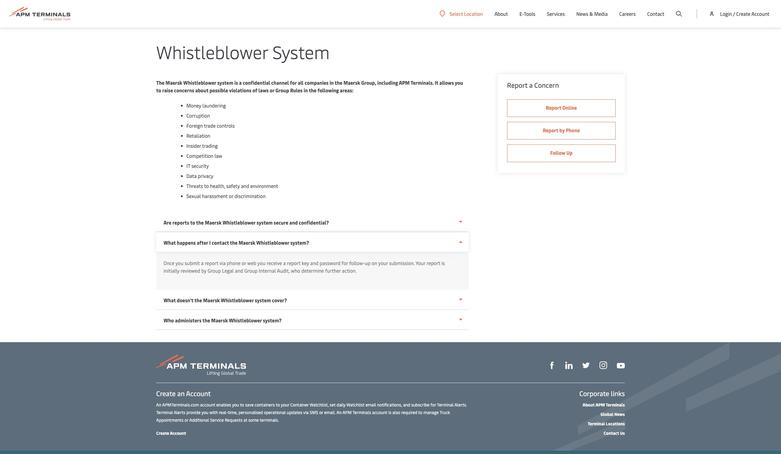 Task type: locate. For each thing, give the bounding box(es) containing it.
0 vertical spatial for
[[290, 79, 297, 86]]

1 vertical spatial contact
[[604, 431, 620, 437]]

2 horizontal spatial terminal
[[588, 422, 605, 427]]

terminal locations
[[588, 422, 625, 427]]

once you submit a report via phone or web you receive a report key and password for follow-up on your submission. your report is initially reviewed by group legal and group internal audit, who determine further action.
[[164, 260, 445, 274]]

what doesn't the maersk whistleblower system cover?
[[164, 297, 287, 304]]

a inside the maersk whistleblower system is a confidential channel for all companies in the maersk group, including apm terminals. it allows you to raise concerns about possible violations of laws or group rules in the following areas:
[[239, 79, 242, 86]]

0 vertical spatial contact
[[648, 10, 665, 17]]

create for create account
[[156, 431, 169, 437]]

news
[[577, 10, 589, 17], [615, 412, 625, 418]]

1 horizontal spatial an
[[337, 410, 342, 416]]

your right on
[[379, 260, 388, 267]]

0 vertical spatial system
[[217, 79, 233, 86]]

via inside an apmterminals.com account enables you to save containers to your container watchlist, set daily watchlist email notifications, and subscribe for terminal alerts. terminal alerts provide you with real-time, personalised operational updates via sms or email. an apm terminals account is also required to manage truck appointments or additional service requests at some terminals.
[[303, 410, 309, 416]]

contact right the careers
[[648, 10, 665, 17]]

email
[[366, 403, 376, 409]]

you
[[455, 79, 463, 86], [176, 260, 184, 267], [258, 260, 266, 267], [232, 403, 239, 409], [202, 410, 209, 416]]

1 vertical spatial an
[[337, 410, 342, 416]]

report left online
[[546, 104, 562, 111]]

who administers the maersk whistleblower system?
[[164, 318, 282, 324]]

for
[[290, 79, 297, 86], [342, 260, 348, 267], [431, 403, 436, 409]]

1 vertical spatial via
[[303, 410, 309, 416]]

apm down corporate links
[[596, 403, 605, 409]]

2 horizontal spatial report
[[427, 260, 441, 267]]

1 vertical spatial your
[[281, 403, 290, 409]]

login
[[721, 10, 733, 17]]

1 vertical spatial for
[[342, 260, 348, 267]]

apm right including on the top
[[399, 79, 410, 86]]

2 vertical spatial create
[[156, 431, 169, 437]]

2 horizontal spatial is
[[442, 260, 445, 267]]

0 horizontal spatial an
[[156, 403, 161, 409]]

whistleblower inside who administers the maersk whistleblower system? dropdown button
[[229, 318, 262, 324]]

phone
[[227, 260, 241, 267]]

initially
[[164, 268, 180, 274]]

enables
[[216, 403, 231, 409]]

group left legal
[[208, 268, 221, 274]]

report
[[507, 81, 528, 90], [546, 104, 562, 111], [543, 127, 559, 134]]

1 horizontal spatial report
[[287, 260, 301, 267]]

what inside dropdown button
[[164, 297, 176, 304]]

report for report by phone
[[543, 127, 559, 134]]

contact down the locations
[[604, 431, 620, 437]]

1 horizontal spatial contact
[[648, 10, 665, 17]]

terminals
[[606, 403, 625, 409], [353, 410, 371, 416]]

us
[[621, 431, 625, 437]]

to down privacy
[[204, 183, 209, 190]]

some
[[249, 418, 259, 424]]

apm down daily
[[343, 410, 352, 416]]

system left secure
[[257, 220, 273, 226]]

3 report from the left
[[427, 260, 441, 267]]

is
[[235, 79, 238, 86], [442, 260, 445, 267], [389, 410, 392, 416]]

0 horizontal spatial system?
[[263, 318, 282, 324]]

notifications,
[[377, 403, 402, 409]]

account up with
[[200, 403, 215, 409]]

create an account
[[156, 390, 211, 399]]

1 horizontal spatial terminals
[[606, 403, 625, 409]]

your up updates
[[281, 403, 290, 409]]

1 horizontal spatial in
[[330, 79, 334, 86]]

1 vertical spatial create
[[156, 390, 176, 399]]

login / create account link
[[709, 0, 770, 27]]

0 horizontal spatial about
[[495, 10, 508, 17]]

1 vertical spatial terminals
[[353, 410, 371, 416]]

1 horizontal spatial is
[[389, 410, 392, 416]]

0 vertical spatial system?
[[291, 240, 309, 246]]

apm inside an apmterminals.com account enables you to save containers to your container watchlist, set daily watchlist email notifications, and subscribe for terminal alerts. terminal alerts provide you with real-time, personalised operational updates via sms or email. an apm terminals account is also required to manage truck appointments or additional service requests at some terminals.
[[343, 410, 352, 416]]

and inside an apmterminals.com account enables you to save containers to your container watchlist, set daily watchlist email notifications, and subscribe for terminal alerts. terminal alerts provide you with real-time, personalised operational updates via sms or email. an apm terminals account is also required to manage truck appointments or additional service requests at some terminals.
[[403, 403, 411, 409]]

the inside are reports to the maersk whistleblower system secure and confidential? dropdown button
[[196, 220, 204, 226]]

to inside dropdown button
[[190, 220, 195, 226]]

administers
[[175, 318, 202, 324]]

1 vertical spatial report
[[546, 104, 562, 111]]

via up legal
[[220, 260, 226, 267]]

threats
[[187, 183, 203, 190]]

you up time,
[[232, 403, 239, 409]]

to right reports in the top of the page
[[190, 220, 195, 226]]

report online
[[546, 104, 577, 111]]

or left web
[[242, 260, 246, 267]]

1 vertical spatial news
[[615, 412, 625, 418]]

0 vertical spatial terminals
[[606, 403, 625, 409]]

after
[[197, 240, 208, 246]]

whistleblower inside are reports to the maersk whistleblower system secure and confidential? dropdown button
[[223, 220, 256, 226]]

0 horizontal spatial via
[[220, 260, 226, 267]]

to inside the maersk whistleblower system is a confidential channel for all companies in the maersk group, including apm terminals. it allows you to raise concerns about possible violations of laws or group rules in the following areas:
[[156, 87, 161, 94]]

1 what from the top
[[164, 240, 176, 246]]

to up operational
[[276, 403, 280, 409]]

truck
[[440, 410, 450, 416]]

0 vertical spatial what
[[164, 240, 176, 246]]

in up following
[[330, 79, 334, 86]]

0 vertical spatial about
[[495, 10, 508, 17]]

fill 44 link
[[583, 362, 590, 370]]

in right rules
[[304, 87, 308, 94]]

the inside who administers the maersk whistleblower system? dropdown button
[[203, 318, 210, 324]]

the right the doesn't
[[195, 297, 202, 304]]

a up violations
[[239, 79, 242, 86]]

what left the happens
[[164, 240, 176, 246]]

what for what doesn't the maersk whistleblower system cover?
[[164, 297, 176, 304]]

happens
[[177, 240, 196, 246]]

terminals down watchlist
[[353, 410, 371, 416]]

the right contact
[[230, 240, 238, 246]]

system? up key at the bottom left of the page
[[291, 240, 309, 246]]

1 horizontal spatial for
[[342, 260, 348, 267]]

whistleblower inside what doesn't the maersk whistleblower system cover? dropdown button
[[221, 297, 254, 304]]

1 horizontal spatial by
[[560, 127, 565, 134]]

system
[[273, 40, 330, 64]]

account down appointments
[[170, 431, 186, 437]]

0 vertical spatial by
[[560, 127, 565, 134]]

privacy
[[198, 173, 214, 180]]

0 vertical spatial is
[[235, 79, 238, 86]]

youtube image
[[617, 364, 625, 369]]

system left cover?
[[255, 297, 271, 304]]

group inside the maersk whistleblower system is a confidential channel for all companies in the maersk group, including apm terminals. it allows you to raise concerns about possible violations of laws or group rules in the following areas:
[[276, 87, 289, 94]]

manage
[[424, 410, 439, 416]]

to down the
[[156, 87, 161, 94]]

competition law
[[187, 153, 222, 159]]

0 vertical spatial account
[[200, 403, 215, 409]]

and right secure
[[290, 220, 298, 226]]

1 vertical spatial in
[[304, 87, 308, 94]]

phone
[[566, 127, 580, 134]]

about apm terminals
[[583, 403, 625, 409]]

create left an
[[156, 390, 176, 399]]

0 horizontal spatial by
[[201, 268, 207, 274]]

or down threats to health, safety and environment
[[229, 193, 234, 200]]

0 horizontal spatial for
[[290, 79, 297, 86]]

1 horizontal spatial group
[[244, 268, 258, 274]]

to
[[156, 87, 161, 94], [204, 183, 209, 190], [190, 220, 195, 226], [240, 403, 244, 409], [276, 403, 280, 409], [419, 410, 423, 416]]

2 vertical spatial system
[[255, 297, 271, 304]]

report right submit
[[205, 260, 219, 267]]

what inside dropdown button
[[164, 240, 176, 246]]

report right the submission. your
[[427, 260, 441, 267]]

1 vertical spatial system
[[257, 220, 273, 226]]

it
[[187, 163, 190, 169]]

terminal down global
[[588, 422, 605, 427]]

2 vertical spatial for
[[431, 403, 436, 409]]

2 horizontal spatial group
[[276, 87, 289, 94]]

links
[[611, 390, 625, 399]]

1 vertical spatial about
[[583, 403, 595, 409]]

contact button
[[648, 0, 665, 27]]

an up appointments
[[156, 403, 161, 409]]

of
[[253, 87, 258, 94]]

report left concern
[[507, 81, 528, 90]]

news & media
[[577, 10, 608, 17]]

you right allows in the right of the page
[[455, 79, 463, 86]]

or
[[270, 87, 275, 94], [229, 193, 234, 200], [242, 260, 246, 267], [320, 410, 323, 416], [185, 418, 189, 424]]

for left all at left
[[290, 79, 297, 86]]

an down daily
[[337, 410, 342, 416]]

the right reports in the top of the page
[[196, 220, 204, 226]]

1 horizontal spatial your
[[379, 260, 388, 267]]

0 horizontal spatial news
[[577, 10, 589, 17]]

news & media button
[[577, 0, 608, 27]]

0 vertical spatial via
[[220, 260, 226, 267]]

1 vertical spatial what
[[164, 297, 176, 304]]

for up manage
[[431, 403, 436, 409]]

create down appointments
[[156, 431, 169, 437]]

1 horizontal spatial about
[[583, 403, 595, 409]]

containers
[[255, 403, 275, 409]]

report by phone
[[543, 127, 580, 134]]

news left &
[[577, 10, 589, 17]]

maersk up who administers the maersk whistleblower system?
[[203, 297, 220, 304]]

or right laws
[[270, 87, 275, 94]]

security
[[192, 163, 209, 169]]

personalised
[[239, 410, 263, 416]]

is inside once you submit a report via phone or web you receive a report key and password for follow-up on your submission. your report is initially reviewed by group legal and group internal audit, who determine further action.
[[442, 260, 445, 267]]

1 horizontal spatial apm
[[399, 79, 410, 86]]

is inside an apmterminals.com account enables you to save containers to your container watchlist, set daily watchlist email notifications, and subscribe for terminal alerts. terminal alerts provide you with real-time, personalised operational updates via sms or email. an apm terminals account is also required to manage truck appointments or additional service requests at some terminals.
[[389, 410, 392, 416]]

2 vertical spatial is
[[389, 410, 392, 416]]

provide
[[186, 410, 201, 416]]

what
[[164, 240, 176, 246], [164, 297, 176, 304]]

0 horizontal spatial report
[[205, 260, 219, 267]]

1 vertical spatial apm
[[596, 403, 605, 409]]

1 vertical spatial terminal
[[156, 410, 173, 416]]

2 vertical spatial account
[[170, 431, 186, 437]]

2 what from the top
[[164, 297, 176, 304]]

system up possible
[[217, 79, 233, 86]]

and up determine
[[311, 260, 319, 267]]

twitter image
[[583, 362, 590, 370]]

sexual harassment or discrimination
[[187, 193, 266, 200]]

&
[[590, 10, 593, 17]]

operational
[[264, 410, 286, 416]]

1 vertical spatial is
[[442, 260, 445, 267]]

login / create account
[[721, 10, 770, 17]]

1 horizontal spatial account
[[372, 410, 388, 416]]

confidential?
[[299, 220, 329, 226]]

1 horizontal spatial via
[[303, 410, 309, 416]]

your
[[379, 260, 388, 267], [281, 403, 290, 409]]

1 vertical spatial system?
[[263, 318, 282, 324]]

corruption
[[187, 112, 210, 119]]

group down web
[[244, 268, 258, 274]]

2 vertical spatial report
[[543, 127, 559, 134]]

via
[[220, 260, 226, 267], [303, 410, 309, 416]]

account right /
[[752, 10, 770, 17]]

whistleblower inside the maersk whistleblower system is a confidential channel for all companies in the maersk group, including apm terminals. it allows you to raise concerns about possible violations of laws or group rules in the following areas:
[[183, 79, 216, 86]]

contact us link
[[604, 431, 625, 437]]

about left e-
[[495, 10, 508, 17]]

following
[[318, 87, 339, 94]]

about button
[[495, 0, 508, 27]]

system? down cover?
[[263, 318, 282, 324]]

1 vertical spatial account
[[372, 410, 388, 416]]

system?
[[291, 240, 309, 246], [263, 318, 282, 324]]

1 report from the left
[[205, 260, 219, 267]]

report
[[205, 260, 219, 267], [287, 260, 301, 267], [427, 260, 441, 267]]

receive
[[267, 260, 282, 267]]

contact for contact us
[[604, 431, 620, 437]]

group
[[276, 87, 289, 94], [208, 268, 221, 274], [244, 268, 258, 274]]

global
[[601, 412, 614, 418]]

create
[[737, 10, 751, 17], [156, 390, 176, 399], [156, 431, 169, 437]]

maersk up the areas: at the left of the page
[[344, 79, 360, 86]]

and
[[241, 183, 249, 190], [290, 220, 298, 226], [311, 260, 319, 267], [235, 268, 243, 274], [403, 403, 411, 409]]

terminals up global news link
[[606, 403, 625, 409]]

0 horizontal spatial your
[[281, 403, 290, 409]]

report up the who
[[287, 260, 301, 267]]

the
[[335, 79, 343, 86], [309, 87, 317, 94], [196, 220, 204, 226], [230, 240, 238, 246], [195, 297, 202, 304], [203, 318, 210, 324]]

apm
[[399, 79, 410, 86], [596, 403, 605, 409], [343, 410, 352, 416]]

report left "phone"
[[543, 127, 559, 134]]

0 horizontal spatial is
[[235, 79, 238, 86]]

0 horizontal spatial in
[[304, 87, 308, 94]]

create right /
[[737, 10, 751, 17]]

0 vertical spatial news
[[577, 10, 589, 17]]

submit
[[185, 260, 200, 267]]

i
[[209, 240, 211, 246]]

terminal up appointments
[[156, 410, 173, 416]]

0 vertical spatial terminal
[[437, 403, 454, 409]]

by left "phone"
[[560, 127, 565, 134]]

email.
[[324, 410, 336, 416]]

for inside an apmterminals.com account enables you to save containers to your container watchlist, set daily watchlist email notifications, and subscribe for terminal alerts. terminal alerts provide you with real-time, personalised operational updates via sms or email. an apm terminals account is also required to manage truck appointments or additional service requests at some terminals.
[[431, 403, 436, 409]]

0 horizontal spatial terminals
[[353, 410, 371, 416]]

by right reviewed
[[201, 268, 207, 274]]

0 horizontal spatial contact
[[604, 431, 620, 437]]

about down corporate at the right bottom of the page
[[583, 403, 595, 409]]

including
[[378, 79, 398, 86]]

cover?
[[272, 297, 287, 304]]

0 horizontal spatial apm
[[343, 410, 352, 416]]

account right an
[[186, 390, 211, 399]]

on
[[372, 260, 378, 267]]

you right once
[[176, 260, 184, 267]]

news up the locations
[[615, 412, 625, 418]]

you right web
[[258, 260, 266, 267]]

and up required
[[403, 403, 411, 409]]

1 vertical spatial by
[[201, 268, 207, 274]]

2 vertical spatial apm
[[343, 410, 352, 416]]

the right administers
[[203, 318, 210, 324]]

group down channel
[[276, 87, 289, 94]]

maersk up i
[[205, 220, 222, 226]]

account down email
[[372, 410, 388, 416]]

for up action. at the left
[[342, 260, 348, 267]]

careers button
[[620, 0, 636, 27]]

concern
[[535, 81, 559, 90]]

what left the doesn't
[[164, 297, 176, 304]]

group,
[[362, 79, 377, 86]]

2 horizontal spatial for
[[431, 403, 436, 409]]

0 vertical spatial apm
[[399, 79, 410, 86]]

and inside dropdown button
[[290, 220, 298, 226]]

via left sms
[[303, 410, 309, 416]]

0 vertical spatial your
[[379, 260, 388, 267]]

0 vertical spatial report
[[507, 81, 528, 90]]

insider
[[187, 143, 201, 149]]

terminal up truck
[[437, 403, 454, 409]]



Task type: describe. For each thing, give the bounding box(es) containing it.
sms
[[310, 410, 318, 416]]

select location
[[450, 10, 483, 17]]

law
[[215, 153, 222, 159]]

an apmterminals.com account enables you to save containers to your container watchlist, set daily watchlist email notifications, and subscribe for terminal alerts. terminal alerts provide you with real-time, personalised operational updates via sms or email. an apm terminals account is also required to manage truck appointments or additional service requests at some terminals.
[[156, 403, 467, 424]]

for inside once you submit a report via phone or web you receive a report key and password for follow-up on your submission. your report is initially reviewed by group legal and group internal audit, who determine further action.
[[342, 260, 348, 267]]

trade
[[204, 122, 216, 129]]

service
[[210, 418, 224, 424]]

a right submit
[[201, 260, 204, 267]]

maersk up raise
[[166, 79, 182, 86]]

follow up link
[[507, 145, 616, 162]]

retaliation
[[187, 133, 210, 139]]

harassment
[[202, 193, 228, 200]]

e-
[[520, 10, 524, 17]]

with
[[210, 410, 218, 416]]

create for create an account
[[156, 390, 176, 399]]

concerns
[[174, 87, 194, 94]]

apm terminals whistle blower system image
[[0, 0, 782, 18]]

are reports to the maersk whistleblower system secure and confidential? button
[[156, 213, 469, 233]]

additional
[[189, 418, 209, 424]]

contact for contact
[[648, 10, 665, 17]]

laws
[[259, 87, 269, 94]]

reviewed
[[181, 268, 200, 274]]

0 horizontal spatial group
[[208, 268, 221, 274]]

1 horizontal spatial system?
[[291, 240, 309, 246]]

and down phone on the bottom of page
[[235, 268, 243, 274]]

via inside once you submit a report via phone or web you receive a report key and password for follow-up on your submission. your report is initially reviewed by group legal and group internal audit, who determine further action.
[[220, 260, 226, 267]]

select location button
[[440, 10, 483, 17]]

services
[[547, 10, 565, 17]]

system inside dropdown button
[[257, 220, 273, 226]]

apmt footer logo image
[[156, 355, 246, 376]]

required
[[402, 410, 418, 416]]

or inside the maersk whistleblower system is a confidential channel for all companies in the maersk group, including apm terminals. it allows you to raise concerns about possible violations of laws or group rules in the following areas:
[[270, 87, 275, 94]]

reports
[[173, 220, 189, 226]]

the
[[156, 79, 165, 86]]

facebook image
[[549, 362, 556, 370]]

it
[[435, 79, 439, 86]]

you inside the maersk whistleblower system is a confidential channel for all companies in the maersk group, including apm terminals. it allows you to raise concerns about possible violations of laws or group rules in the following areas:
[[455, 79, 463, 86]]

about for about
[[495, 10, 508, 17]]

to down 'subscribe'
[[419, 410, 423, 416]]

safety
[[226, 183, 240, 190]]

news inside popup button
[[577, 10, 589, 17]]

by inside once you submit a report via phone or web you receive a report key and password for follow-up on your submission. your report is initially reviewed by group legal and group internal audit, who determine further action.
[[201, 268, 207, 274]]

container
[[291, 403, 309, 409]]

further
[[325, 268, 341, 274]]

daily
[[337, 403, 346, 409]]

1 horizontal spatial news
[[615, 412, 625, 418]]

maersk inside dropdown button
[[203, 297, 220, 304]]

0 vertical spatial create
[[737, 10, 751, 17]]

at
[[244, 418, 248, 424]]

follow up
[[551, 150, 573, 156]]

it security
[[187, 163, 209, 169]]

submission. your
[[389, 260, 426, 267]]

up
[[365, 260, 371, 267]]

1 horizontal spatial terminal
[[437, 403, 454, 409]]

report for report a concern
[[507, 81, 528, 90]]

or inside once you submit a report via phone or web you receive a report key and password for follow-up on your submission. your report is initially reviewed by group legal and group internal audit, who determine further action.
[[242, 260, 246, 267]]

web
[[247, 260, 257, 267]]

and up discrimination
[[241, 183, 249, 190]]

2 vertical spatial terminal
[[588, 422, 605, 427]]

create account link
[[156, 431, 186, 437]]

money laundering
[[187, 102, 226, 109]]

requests
[[225, 418, 243, 424]]

set
[[330, 403, 336, 409]]

maersk down "what doesn't the maersk whistleblower system cover?"
[[211, 318, 228, 324]]

0 vertical spatial account
[[752, 10, 770, 17]]

instagram link
[[600, 362, 608, 370]]

raise
[[162, 87, 173, 94]]

about apm terminals link
[[583, 403, 625, 409]]

the maersk whistleblower system is a confidential channel for all companies in the maersk group, including apm terminals. it allows you to raise concerns about possible violations of laws or group rules in the following areas:
[[156, 79, 463, 94]]

apm inside the maersk whistleblower system is a confidential channel for all companies in the maersk group, including apm terminals. it allows you to raise concerns about possible violations of laws or group rules in the following areas:
[[399, 79, 410, 86]]

a left concern
[[530, 81, 533, 90]]

e-tools button
[[520, 0, 536, 27]]

your inside once you submit a report via phone or web you receive a report key and password for follow-up on your submission. your report is initially reviewed by group legal and group internal audit, who determine further action.
[[379, 260, 388, 267]]

areas:
[[340, 87, 354, 94]]

what happens after i contact the maersk whistleblower system? button
[[156, 233, 469, 252]]

report a concern
[[507, 81, 559, 90]]

system inside dropdown button
[[255, 297, 271, 304]]

maersk down the are reports to the maersk whistleblower system secure and confidential?
[[239, 240, 256, 246]]

for inside the maersk whistleblower system is a confidential channel for all companies in the maersk group, including apm terminals. it allows you to raise concerns about possible violations of laws or group rules in the following areas:
[[290, 79, 297, 86]]

the up the areas: at the left of the page
[[335, 79, 343, 86]]

competition
[[187, 153, 214, 159]]

alerts
[[174, 410, 185, 416]]

your inside an apmterminals.com account enables you to save containers to your container watchlist, set daily watchlist email notifications, and subscribe for terminal alerts. terminal alerts provide you with real-time, personalised operational updates via sms or email. an apm terminals account is also required to manage truck appointments or additional service requests at some terminals.
[[281, 403, 290, 409]]

report by phone link
[[507, 122, 616, 140]]

rules
[[290, 87, 303, 94]]

system inside the maersk whistleblower system is a confidential channel for all companies in the maersk group, including apm terminals. it allows you to raise concerns about possible violations of laws or group rules in the following areas:
[[217, 79, 233, 86]]

money
[[187, 102, 201, 109]]

is inside the maersk whistleblower system is a confidential channel for all companies in the maersk group, including apm terminals. it allows you to raise concerns about possible violations of laws or group rules in the following areas:
[[235, 79, 238, 86]]

0 horizontal spatial account
[[200, 403, 215, 409]]

updates
[[287, 410, 303, 416]]

to left save
[[240, 403, 244, 409]]

a up audit,
[[283, 260, 286, 267]]

1 vertical spatial account
[[186, 390, 211, 399]]

are reports to the maersk whistleblower system secure and confidential?
[[164, 220, 329, 226]]

2 report from the left
[[287, 260, 301, 267]]

insider trading
[[187, 143, 218, 149]]

apmterminals.com
[[162, 403, 199, 409]]

0 horizontal spatial terminal
[[156, 410, 173, 416]]

environment
[[251, 183, 278, 190]]

violations
[[229, 87, 252, 94]]

or down alerts
[[185, 418, 189, 424]]

linkedin image
[[566, 362, 573, 370]]

discrimination
[[235, 193, 266, 200]]

0 vertical spatial in
[[330, 79, 334, 86]]

locations
[[606, 422, 625, 427]]

the down companies
[[309, 87, 317, 94]]

or right sms
[[320, 410, 323, 416]]

linkedin__x28_alt_x29__3_ link
[[566, 362, 573, 370]]

location
[[464, 10, 483, 17]]

0 vertical spatial an
[[156, 403, 161, 409]]

doesn't
[[177, 297, 194, 304]]

you left with
[[202, 410, 209, 416]]

time,
[[228, 410, 238, 416]]

global news link
[[601, 412, 625, 418]]

data privacy
[[187, 173, 214, 180]]

terminal locations link
[[588, 422, 625, 427]]

create account
[[156, 431, 186, 437]]

media
[[595, 10, 608, 17]]

report for report online
[[546, 104, 562, 111]]

controls
[[217, 122, 235, 129]]

2 horizontal spatial apm
[[596, 403, 605, 409]]

instagram image
[[600, 362, 608, 370]]

trading
[[202, 143, 218, 149]]

you tube link
[[617, 362, 625, 370]]

about for about apm terminals
[[583, 403, 595, 409]]

who administers the maersk whistleblower system? button
[[156, 311, 469, 331]]

terminals inside an apmterminals.com account enables you to save containers to your container watchlist, set daily watchlist email notifications, and subscribe for terminal alerts. terminal alerts provide you with real-time, personalised operational updates via sms or email. an apm terminals account is also required to manage truck appointments or additional service requests at some terminals.
[[353, 410, 371, 416]]

group for legal
[[244, 268, 258, 274]]

group for laws
[[276, 87, 289, 94]]

data
[[187, 173, 197, 180]]

whistleblower inside what happens after i contact the maersk whistleblower system? dropdown button
[[257, 240, 289, 246]]

about
[[195, 87, 209, 94]]

e-tools
[[520, 10, 536, 17]]

the inside what doesn't the maersk whistleblower system cover? dropdown button
[[195, 297, 202, 304]]

the inside what happens after i contact the maersk whistleblower system? dropdown button
[[230, 240, 238, 246]]

what doesn't the maersk whistleblower system cover? button
[[156, 290, 469, 311]]

what for what happens after i contact the maersk whistleblower system?
[[164, 240, 176, 246]]



Task type: vqa. For each thing, say whether or not it's contained in the screenshot.
trade
yes



